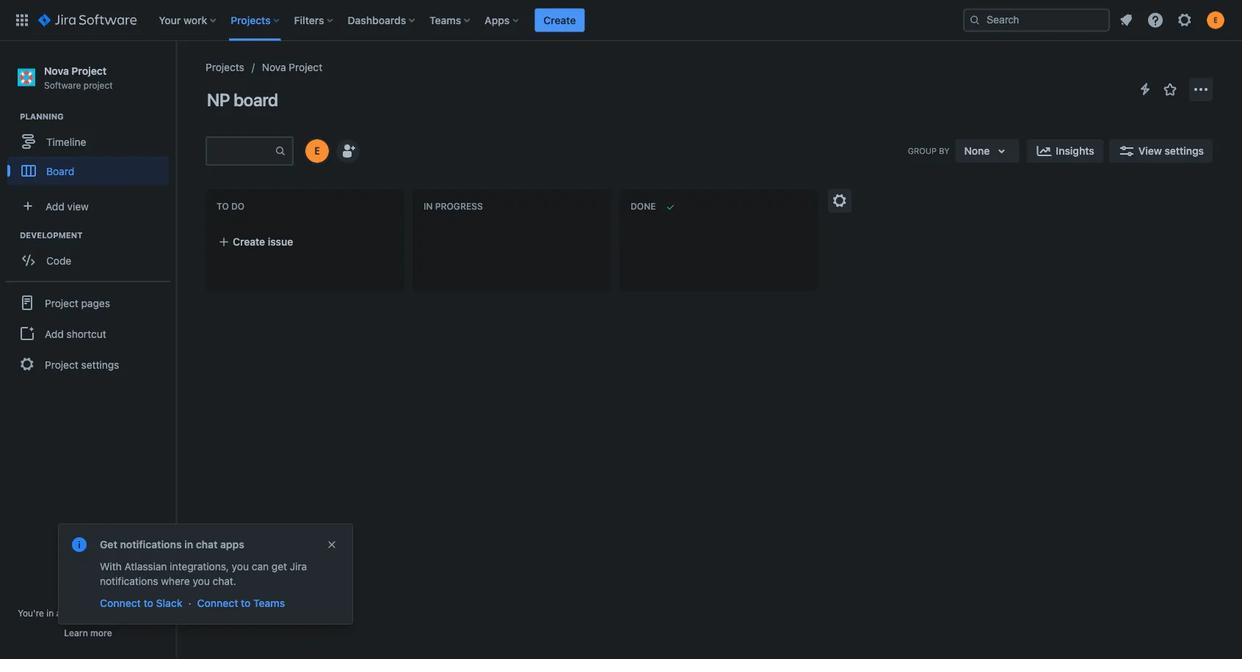 Task type: locate. For each thing, give the bounding box(es) containing it.
nova up the board
[[262, 61, 286, 73]]

project
[[84, 80, 113, 90], [129, 609, 158, 619]]

more image
[[1192, 81, 1210, 98]]

project down add shortcut
[[45, 359, 78, 371]]

sidebar navigation image
[[160, 59, 192, 88]]

0 vertical spatial create
[[543, 14, 576, 26]]

banner
[[0, 0, 1242, 41]]

search image
[[969, 14, 981, 26]]

1 vertical spatial in
[[46, 609, 54, 619]]

project right software
[[84, 80, 113, 90]]

connect to teams button
[[196, 595, 286, 613]]

0 horizontal spatial to
[[144, 598, 153, 610]]

get
[[272, 561, 287, 573]]

you're
[[18, 609, 44, 619]]

group
[[6, 281, 170, 386]]

1 vertical spatial notifications
[[100, 576, 158, 588]]

create inside 'button'
[[543, 14, 576, 26]]

view
[[67, 200, 89, 212]]

0 horizontal spatial you
[[193, 576, 210, 588]]

connect for connect to slack
[[100, 598, 141, 610]]

insights image
[[1035, 142, 1053, 160]]

1 vertical spatial you
[[193, 576, 210, 588]]

projects
[[231, 14, 271, 26], [206, 61, 244, 73]]

create for create
[[543, 14, 576, 26]]

projects up projects link
[[231, 14, 271, 26]]

planning group
[[7, 111, 175, 190]]

0 horizontal spatial settings
[[81, 359, 119, 371]]

np
[[207, 90, 230, 110]]

configure board image
[[831, 192, 849, 210]]

progress
[[435, 202, 483, 212]]

connect to teams
[[197, 598, 285, 610]]

insights button
[[1027, 139, 1103, 163]]

notifications up atlassian
[[120, 539, 182, 551]]

0 horizontal spatial project
[[84, 80, 113, 90]]

Search this board text field
[[207, 138, 275, 164]]

1 vertical spatial create
[[233, 236, 265, 248]]

1 horizontal spatial nova
[[262, 61, 286, 73]]

nova
[[262, 61, 286, 73], [44, 65, 69, 77]]

0 vertical spatial add
[[46, 200, 64, 212]]

nova up software
[[44, 65, 69, 77]]

add view button
[[9, 192, 167, 221]]

in
[[184, 539, 193, 551], [46, 609, 54, 619]]

learn
[[64, 628, 88, 639]]

learn more
[[64, 628, 112, 639]]

connect to slack
[[100, 598, 182, 610]]

np board
[[207, 90, 278, 110]]

0 horizontal spatial create
[[233, 236, 265, 248]]

to for slack
[[144, 598, 153, 610]]

create issue
[[233, 236, 293, 248]]

1 horizontal spatial teams
[[430, 14, 461, 26]]

add inside "button"
[[45, 328, 64, 340]]

notifications
[[120, 539, 182, 551], [100, 576, 158, 588]]

0 horizontal spatial in
[[46, 609, 54, 619]]

software
[[44, 80, 81, 90]]

1 horizontal spatial to
[[241, 598, 251, 610]]

1 vertical spatial project
[[129, 609, 158, 619]]

in inside alert
[[184, 539, 193, 551]]

1 vertical spatial teams
[[253, 598, 285, 610]]

view
[[1138, 145, 1162, 157]]

board
[[46, 165, 74, 177]]

teams button
[[425, 8, 476, 32]]

settings right view at right
[[1165, 145, 1204, 157]]

slack
[[156, 598, 182, 610]]

add shortcut button
[[6, 319, 170, 349]]

settings down add shortcut "button"
[[81, 359, 119, 371]]

1 horizontal spatial settings
[[1165, 145, 1204, 157]]

you
[[232, 561, 249, 573], [193, 576, 210, 588]]

teams left apps
[[430, 14, 461, 26]]

add
[[46, 200, 64, 212], [45, 328, 64, 340]]

settings inside button
[[1165, 145, 1204, 157]]

none button
[[955, 139, 1019, 163]]

connect up more
[[100, 598, 141, 610]]

connect
[[100, 598, 141, 610], [197, 598, 238, 610]]

info image
[[70, 537, 88, 554]]

0 horizontal spatial nova
[[44, 65, 69, 77]]

add inside popup button
[[46, 200, 64, 212]]

settings for project settings
[[81, 359, 119, 371]]

group by
[[908, 146, 950, 156]]

teams down can
[[253, 598, 285, 610]]

project inside nova project software project
[[84, 80, 113, 90]]

alert
[[59, 525, 352, 625]]

teams inside dropdown button
[[430, 14, 461, 26]]

you left can
[[232, 561, 249, 573]]

you down integrations,
[[193, 576, 210, 588]]

project up add shortcut
[[45, 297, 78, 309]]

project pages link
[[6, 287, 170, 319]]

0 vertical spatial projects
[[231, 14, 271, 26]]

to for teams
[[241, 598, 251, 610]]

1 horizontal spatial connect
[[197, 598, 238, 610]]

to
[[144, 598, 153, 610], [241, 598, 251, 610]]

0 vertical spatial project
[[84, 80, 113, 90]]

2 connect from the left
[[197, 598, 238, 610]]

add left view
[[46, 200, 64, 212]]

teams
[[430, 14, 461, 26], [253, 598, 285, 610]]

settings
[[1165, 145, 1204, 157], [81, 359, 119, 371]]

in left chat
[[184, 539, 193, 551]]

issue
[[268, 236, 293, 248]]

1 vertical spatial projects
[[206, 61, 244, 73]]

planning image
[[2, 108, 20, 126]]

projects button
[[226, 8, 285, 32]]

0 horizontal spatial connect
[[100, 598, 141, 610]]

development group
[[7, 230, 175, 280]]

managed
[[88, 609, 127, 619]]

create issue button
[[209, 229, 400, 255]]

1 connect from the left
[[100, 598, 141, 610]]

notifications down atlassian
[[100, 576, 158, 588]]

1 vertical spatial settings
[[81, 359, 119, 371]]

2 to from the left
[[241, 598, 251, 610]]

nova inside nova project software project
[[44, 65, 69, 77]]

add left shortcut on the left
[[45, 328, 64, 340]]

apps
[[485, 14, 510, 26]]

create
[[543, 14, 576, 26], [233, 236, 265, 248]]

create for create issue
[[233, 236, 265, 248]]

0 vertical spatial you
[[232, 561, 249, 573]]

projects inside popup button
[[231, 14, 271, 26]]

0 vertical spatial settings
[[1165, 145, 1204, 157]]

view settings
[[1138, 145, 1204, 157]]

0 vertical spatial in
[[184, 539, 193, 551]]

integrations,
[[170, 561, 229, 573]]

notifications inside with atlassian integrations, you can get jira notifications where you chat.
[[100, 576, 158, 588]]

project settings
[[45, 359, 119, 371]]

project right managed
[[129, 609, 158, 619]]

get
[[100, 539, 117, 551]]

in left a
[[46, 609, 54, 619]]

projects up np
[[206, 61, 244, 73]]

star np board image
[[1161, 81, 1179, 98]]

1 vertical spatial add
[[45, 328, 64, 340]]

your profile and settings image
[[1207, 11, 1225, 29]]

create left the issue
[[233, 236, 265, 248]]

nova for nova project
[[262, 61, 286, 73]]

board
[[234, 90, 278, 110]]

0 horizontal spatial teams
[[253, 598, 285, 610]]

0 vertical spatial teams
[[430, 14, 461, 26]]

project
[[289, 61, 322, 73], [71, 65, 107, 77], [45, 297, 78, 309], [45, 359, 78, 371]]

team-
[[64, 609, 88, 619]]

nova project
[[262, 61, 322, 73]]

project up software
[[71, 65, 107, 77]]

create inside button
[[233, 236, 265, 248]]

dashboards button
[[343, 8, 421, 32]]

project pages
[[45, 297, 110, 309]]

1 horizontal spatial in
[[184, 539, 193, 551]]

jira software image
[[38, 11, 137, 29], [38, 11, 137, 29]]

connect down chat. at the left bottom
[[197, 598, 238, 610]]

create right the apps popup button
[[543, 14, 576, 26]]

1 to from the left
[[144, 598, 153, 610]]

1 horizontal spatial create
[[543, 14, 576, 26]]

jira
[[290, 561, 307, 573]]



Task type: describe. For each thing, give the bounding box(es) containing it.
projects for projects link
[[206, 61, 244, 73]]

your work
[[159, 14, 207, 26]]

with
[[100, 561, 122, 573]]

teams inside button
[[253, 598, 285, 610]]

get notifications in chat apps
[[100, 539, 244, 551]]

you're in a team-managed project
[[18, 609, 158, 619]]

help image
[[1147, 11, 1164, 29]]

code
[[46, 255, 71, 267]]

Search field
[[963, 8, 1110, 32]]

create button
[[535, 8, 585, 32]]

development image
[[2, 227, 20, 245]]

development
[[20, 231, 83, 241]]

appswitcher icon image
[[13, 11, 31, 29]]

timeline link
[[7, 127, 169, 157]]

nova for nova project software project
[[44, 65, 69, 77]]

your
[[159, 14, 181, 26]]

pages
[[81, 297, 110, 309]]

insights
[[1056, 145, 1094, 157]]

apps button
[[480, 8, 524, 32]]

project inside nova project software project
[[71, 65, 107, 77]]

work
[[184, 14, 207, 26]]

can
[[252, 561, 269, 573]]

nova project software project
[[44, 65, 113, 90]]

connect to slack button
[[98, 595, 184, 613]]

learn more button
[[64, 628, 112, 639]]

alert containing get notifications in chat apps
[[59, 525, 352, 625]]

eloisefrancis23 image
[[305, 139, 329, 163]]

planning
[[20, 112, 64, 122]]

projects link
[[206, 59, 244, 76]]

view settings button
[[1109, 139, 1213, 163]]

dismiss image
[[326, 540, 338, 551]]

connect for connect to teams
[[197, 598, 238, 610]]

code link
[[7, 246, 169, 275]]

nova project link
[[262, 59, 322, 76]]

settings image
[[1176, 11, 1194, 29]]

chat
[[196, 539, 218, 551]]

primary element
[[9, 0, 963, 41]]

project settings link
[[6, 349, 170, 381]]

add shortcut
[[45, 328, 106, 340]]

to
[[217, 202, 229, 212]]

more
[[90, 628, 112, 639]]

your work button
[[154, 8, 222, 32]]

add view
[[46, 200, 89, 212]]

in
[[424, 202, 433, 212]]

add for add shortcut
[[45, 328, 64, 340]]

where
[[161, 576, 190, 588]]

by
[[939, 146, 950, 156]]

0 vertical spatial notifications
[[120, 539, 182, 551]]

group containing project pages
[[6, 281, 170, 386]]

done
[[631, 202, 656, 212]]

project down filters
[[289, 61, 322, 73]]

to do
[[217, 202, 245, 212]]

none
[[964, 145, 990, 157]]

a
[[56, 609, 61, 619]]

1 horizontal spatial project
[[129, 609, 158, 619]]

automations menu button icon image
[[1136, 80, 1154, 98]]

projects for projects popup button
[[231, 14, 271, 26]]

do
[[231, 202, 245, 212]]

group
[[908, 146, 937, 156]]

dashboards
[[348, 14, 406, 26]]

shortcut
[[66, 328, 106, 340]]

filters button
[[290, 8, 339, 32]]

with atlassian integrations, you can get jira notifications where you chat.
[[100, 561, 307, 588]]

banner containing your work
[[0, 0, 1242, 41]]

notifications image
[[1117, 11, 1135, 29]]

atlassian
[[124, 561, 167, 573]]

in progress
[[424, 202, 483, 212]]

filters
[[294, 14, 324, 26]]

apps
[[220, 539, 244, 551]]

board link
[[7, 157, 169, 186]]

add for add view
[[46, 200, 64, 212]]

settings for view settings
[[1165, 145, 1204, 157]]

add people image
[[339, 142, 357, 160]]

1 horizontal spatial you
[[232, 561, 249, 573]]

chat.
[[213, 576, 236, 588]]

timeline
[[46, 136, 86, 148]]



Task type: vqa. For each thing, say whether or not it's contained in the screenshot.
All to the left
no



